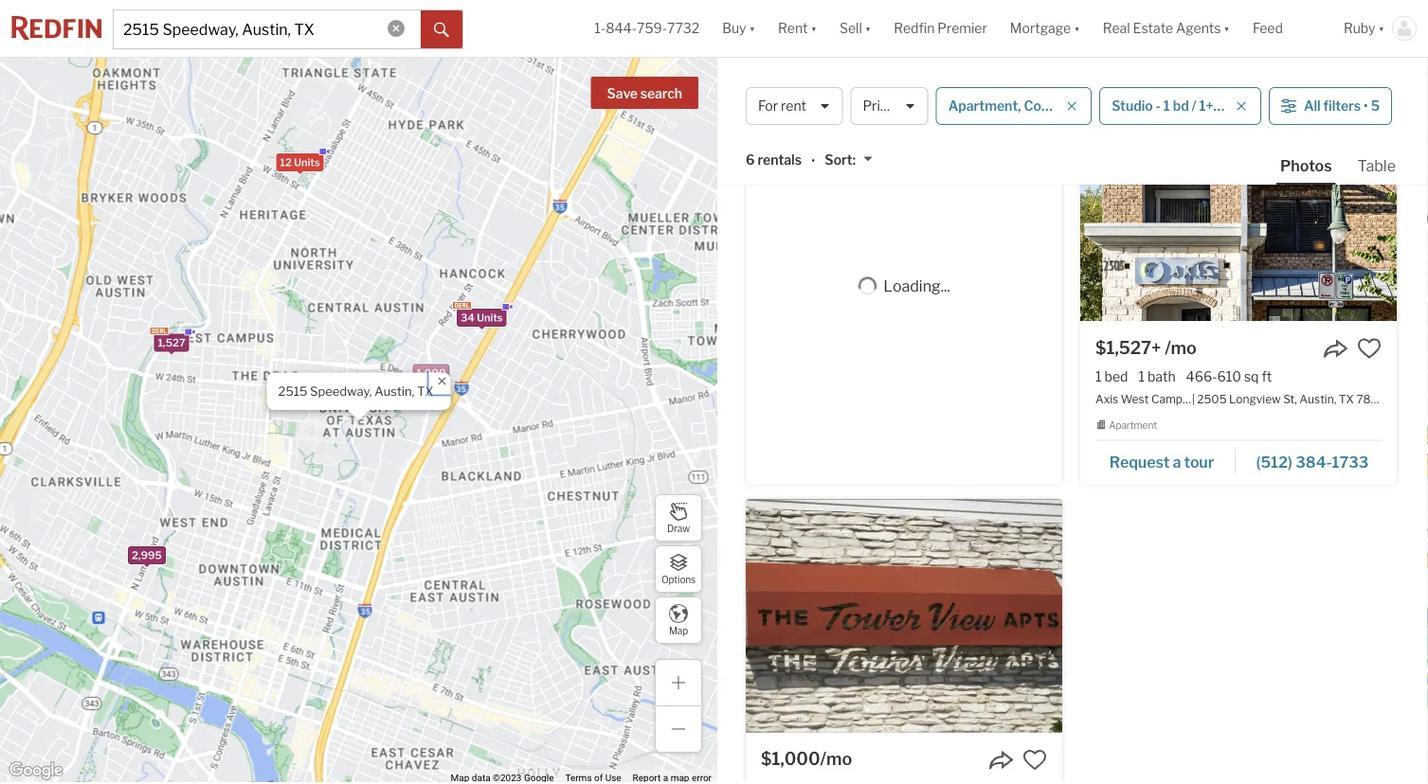 Task type: vqa. For each thing, say whether or not it's contained in the screenshot.
'than'
no



Task type: locate. For each thing, give the bounding box(es) containing it.
1 request a tour button from the top
[[1095, 35, 1236, 63]]

0 horizontal spatial favorite button image
[[1022, 748, 1047, 773]]

options
[[661, 574, 696, 586]]

a inside button
[[842, 41, 850, 60]]

0 vertical spatial request a tour
[[1110, 41, 1214, 60]]

1 horizontal spatial favorite button image
[[1357, 336, 1382, 361]]

premier
[[937, 20, 987, 36]]

favorite button image
[[1357, 336, 1382, 361], [1022, 748, 1047, 773]]

ruby
[[1344, 20, 1376, 36]]

feed
[[1253, 20, 1283, 36]]

-
[[1156, 98, 1161, 114]]

tx right st,
[[1339, 393, 1354, 407]]

austin, right st,
[[1300, 393, 1336, 407]]

redfin
[[894, 20, 935, 36]]

a down real estate agents ▾
[[1173, 41, 1181, 60]]

schedule a tour
[[772, 41, 883, 60]]

3d & video tour
[[1146, 100, 1230, 112]]

1 bath
[[1138, 368, 1176, 384]]

agents
[[1176, 20, 1221, 36]]

0 horizontal spatial •
[[811, 153, 815, 169]]

▾ right rent
[[811, 20, 817, 36]]

1 vertical spatial request a tour button
[[1095, 447, 1236, 475]]

0 vertical spatial request a tour button
[[1095, 35, 1236, 63]]

request a tour down apartment
[[1109, 453, 1214, 472]]

favorite button image for $1,000 /mo
[[1022, 748, 1047, 773]]

1 vertical spatial request a tour
[[1109, 453, 1214, 472]]

feed button
[[1241, 0, 1332, 57]]

tour down the agents
[[1184, 41, 1214, 60]]

2 horizontal spatial 1
[[1163, 98, 1170, 114]]

0 horizontal spatial /mo
[[820, 749, 852, 770]]

units right 34
[[477, 312, 503, 324]]

real estate agents ▾
[[1103, 20, 1230, 36]]

• left 5
[[1364, 98, 1368, 114]]

schedule
[[772, 41, 839, 60]]

▾ for sell ▾
[[865, 20, 871, 36]]

units for 34 units
[[477, 312, 503, 324]]

(512) down the feed
[[1257, 41, 1294, 60]]

save search
[[607, 86, 682, 102]]

request for (512) 361-1654
[[1110, 41, 1170, 60]]

rentals
[[758, 152, 802, 168]]

options button
[[655, 546, 702, 593]]

▾
[[749, 20, 755, 36], [811, 20, 817, 36], [865, 20, 871, 36], [1074, 20, 1080, 36], [1224, 20, 1230, 36], [1378, 20, 1384, 36]]

1 inside studio - 1 bd / 1+ ba button
[[1163, 98, 1170, 114]]

request a tour
[[1110, 41, 1214, 60], [1109, 453, 1214, 472]]

condo,
[[1024, 98, 1068, 114]]

a for (512) 900-5687
[[842, 41, 850, 60]]

1 vertical spatial favorite button image
[[1022, 748, 1047, 773]]

tour down sell ▾
[[853, 41, 883, 60]]

1 horizontal spatial •
[[1364, 98, 1368, 114]]

844-
[[606, 20, 637, 36]]

1 horizontal spatial /mo
[[1165, 337, 1197, 358]]

1-844-759-7732
[[594, 20, 700, 36]]

1
[[1163, 98, 1170, 114], [1095, 368, 1102, 384], [1138, 368, 1145, 384]]

photos
[[1280, 156, 1332, 175]]

2 ▾ from the left
[[811, 20, 817, 36]]

remove studio - 1 bd / 1+ ba image
[[1236, 100, 1247, 112]]

▾ right mortgage at the right of the page
[[1074, 20, 1080, 36]]

▾ for ruby ▾
[[1378, 20, 1384, 36]]

▾ right buy
[[749, 20, 755, 36]]

table
[[1358, 156, 1396, 175]]

mortgage ▾ button
[[1010, 0, 1080, 57]]

1 vertical spatial request
[[1109, 453, 1170, 472]]

request
[[1110, 41, 1170, 60], [1109, 453, 1170, 472]]

favorite button checkbox
[[1022, 748, 1047, 773]]

schedule a tour button
[[761, 35, 902, 63]]

•
[[1364, 98, 1368, 114], [811, 153, 815, 169]]

austin, right speedway,
[[375, 384, 414, 399]]

1733
[[1332, 453, 1369, 472]]

0 horizontal spatial units
[[294, 156, 320, 169]]

apartment, condo, townhome button
[[936, 87, 1140, 125]]

6 ▾ from the left
[[1378, 20, 1384, 36]]

1 right the -
[[1163, 98, 1170, 114]]

a down sell
[[842, 41, 850, 60]]

buy ▾
[[722, 20, 755, 36]]

1 vertical spatial /mo
[[820, 749, 852, 770]]

1 left bath
[[1138, 368, 1145, 384]]

request down apartment
[[1109, 453, 1170, 472]]

rent
[[778, 20, 808, 36]]

tour for (512) 900-5687
[[853, 41, 883, 60]]

(512) down redfin premier
[[920, 41, 956, 60]]

request for (512) 384-1733
[[1109, 453, 1170, 472]]

a down campus
[[1173, 453, 1181, 472]]

▾ right ruby
[[1378, 20, 1384, 36]]

0 vertical spatial request
[[1110, 41, 1170, 60]]

759-
[[637, 20, 667, 36]]

map region
[[0, 25, 834, 784]]

5
[[1371, 98, 1380, 114]]

for rent button
[[746, 87, 843, 125]]

(512) 900-5687
[[920, 41, 1037, 60]]

1 vertical spatial •
[[811, 153, 815, 169]]

0 horizontal spatial austin,
[[375, 384, 414, 399]]

/mo for $1,000 /mo
[[820, 749, 852, 770]]

(512) 384-1733
[[1256, 453, 1369, 472]]

3d
[[1146, 100, 1160, 112]]

(512) 361-1654 link
[[1236, 33, 1382, 65]]

3 ▾ from the left
[[865, 20, 871, 36]]

1 vertical spatial 78705
[[1356, 393, 1393, 407]]

1 horizontal spatial units
[[477, 312, 503, 324]]

78705
[[746, 76, 814, 102], [1356, 393, 1393, 407]]

save
[[607, 86, 638, 102]]

2,995
[[132, 550, 162, 562]]

axis west campus | 2505 longview st, austin, tx 78705
[[1095, 393, 1393, 407]]

1-844-759-7732 link
[[594, 20, 700, 36]]

1 vertical spatial units
[[477, 312, 503, 324]]

a
[[842, 41, 850, 60], [1173, 41, 1181, 60], [1173, 453, 1181, 472]]

0 horizontal spatial 78705
[[746, 76, 814, 102]]

(512) for (512) 900-5687
[[920, 41, 956, 60]]

4 ▾ from the left
[[1074, 20, 1080, 36]]

1 left bed
[[1095, 368, 1102, 384]]

0 vertical spatial /mo
[[1165, 337, 1197, 358]]

▾ right sell
[[865, 20, 871, 36]]

redfin premier button
[[882, 0, 999, 57]]

2 request a tour button from the top
[[1095, 447, 1236, 475]]

0 vertical spatial units
[[294, 156, 320, 169]]

(512) left 384-
[[1256, 453, 1292, 472]]

price
[[863, 98, 895, 114]]

units
[[294, 156, 320, 169], [477, 312, 503, 324]]

0 horizontal spatial 1
[[1095, 368, 1102, 384]]

0 vertical spatial favorite button image
[[1357, 336, 1382, 361]]

12
[[280, 156, 292, 169]]

1 ▾ from the left
[[749, 20, 755, 36]]

tour down |
[[1184, 453, 1214, 472]]

real estate agents ▾ button
[[1091, 0, 1241, 57]]

submit search image
[[434, 22, 449, 38]]

1,527
[[158, 337, 185, 349]]

redfin premier
[[894, 20, 987, 36]]

▾ right the agents
[[1224, 20, 1230, 36]]

tx down '1,000'
[[417, 384, 433, 399]]

studio
[[1112, 98, 1153, 114]]

all filters • 5
[[1304, 98, 1380, 114]]

request a tour down real estate agents ▾
[[1110, 41, 1214, 60]]

west
[[1121, 393, 1149, 407]]

0 vertical spatial 78705
[[746, 76, 814, 102]]

units right 12
[[294, 156, 320, 169]]

0 vertical spatial •
[[1364, 98, 1368, 114]]

• inside all filters • 5 "button"
[[1364, 98, 1368, 114]]

0 horizontal spatial tx
[[417, 384, 433, 399]]

• inside 6 rentals •
[[811, 153, 815, 169]]

rentals
[[818, 76, 894, 102]]

request down the estate
[[1110, 41, 1170, 60]]

78705 rentals
[[746, 76, 894, 102]]

• left sort
[[811, 153, 815, 169]]

1 horizontal spatial 1
[[1138, 368, 1145, 384]]



Task type: describe. For each thing, give the bounding box(es) containing it.
sell ▾
[[840, 20, 871, 36]]

2515
[[278, 384, 307, 399]]

mortgage ▾ button
[[999, 0, 1091, 57]]

all filters • 5 button
[[1269, 87, 1392, 125]]

▾ for mortgage ▾
[[1074, 20, 1080, 36]]

1+
[[1199, 98, 1213, 114]]

2515 speedway, austin, tx
[[278, 384, 433, 399]]

2505
[[1197, 393, 1227, 407]]

12 units
[[280, 156, 320, 169]]

price button
[[850, 87, 928, 125]]

campus
[[1151, 393, 1195, 407]]

austin, inside dialog
[[375, 384, 414, 399]]

mortgage ▾
[[1010, 20, 1080, 36]]

search
[[640, 86, 682, 102]]

(512) for (512) 361-1654
[[1257, 41, 1294, 60]]

filters
[[1323, 98, 1361, 114]]

|
[[1192, 393, 1195, 407]]

tour
[[1203, 100, 1230, 112]]

ruby ▾
[[1344, 20, 1384, 36]]

ba
[[1216, 98, 1232, 114]]

table button
[[1354, 155, 1400, 183]]

townhome
[[1071, 98, 1140, 114]]

map
[[669, 626, 688, 637]]

1 horizontal spatial austin,
[[1300, 393, 1336, 407]]

• for rentals
[[811, 153, 815, 169]]

buy ▾ button
[[722, 0, 755, 57]]

request a tour for (512) 384-1733
[[1109, 453, 1214, 472]]

sell
[[840, 20, 862, 36]]

34 units
[[461, 312, 503, 324]]

favorite button image for $1,527+ /mo
[[1357, 336, 1382, 361]]

clear input button
[[388, 20, 405, 37]]

for rent
[[758, 98, 806, 114]]

1 for 1 bed
[[1095, 368, 1102, 384]]

34
[[461, 312, 475, 324]]

rent ▾ button
[[767, 0, 828, 57]]

a for (512) 384-1733
[[1173, 453, 1181, 472]]

save search button
[[591, 77, 698, 109]]

apartment
[[1109, 420, 1157, 431]]

estate
[[1133, 20, 1173, 36]]

1 horizontal spatial 78705
[[1356, 393, 1393, 407]]

City, Address, School, Building, ZIP search field
[[114, 10, 421, 48]]

$1,000
[[761, 749, 820, 770]]

5687
[[997, 41, 1037, 60]]

loading...
[[883, 277, 950, 295]]

ft
[[1262, 368, 1272, 384]]

▾ for rent ▾
[[811, 20, 817, 36]]

(512) 384-1733 link
[[1236, 445, 1382, 477]]

rent ▾
[[778, 20, 817, 36]]

a for (512) 361-1654
[[1173, 41, 1181, 60]]

rent
[[781, 98, 806, 114]]

sort :
[[825, 152, 856, 168]]

tour for (512) 361-1654
[[1184, 41, 1214, 60]]

tour for (512) 384-1733
[[1184, 453, 1214, 472]]

request a tour button for (512) 361-1654
[[1095, 35, 1236, 63]]

deal
[[1097, 100, 1124, 112]]

request a tour button for (512) 384-1733
[[1095, 447, 1236, 475]]

tx inside dialog
[[417, 384, 433, 399]]

(512) 900-5687 link
[[902, 33, 1047, 65]]

buy ▾ button
[[711, 0, 767, 57]]

900-
[[959, 41, 997, 60]]

sort
[[825, 152, 853, 168]]

units for 12 units
[[294, 156, 320, 169]]

• for filters
[[1364, 98, 1368, 114]]

photo of 2505 longview st, austin, tx 78705 image
[[1080, 88, 1397, 321]]

1 for 1 bath
[[1138, 368, 1145, 384]]

video
[[1171, 100, 1201, 112]]

studio - 1 bd / 1+ ba button
[[1099, 87, 1261, 125]]

610
[[1217, 368, 1241, 384]]

6 rentals •
[[746, 152, 815, 169]]

361-
[[1297, 41, 1330, 60]]

photo of 926 e dean keeton st unit 106, austin, tx 78705 image
[[746, 500, 1062, 733]]

384-
[[1296, 453, 1332, 472]]

request a tour for (512) 361-1654
[[1110, 41, 1214, 60]]

466-610 sq ft
[[1186, 368, 1272, 384]]

:
[[853, 152, 856, 168]]

longview
[[1229, 393, 1281, 407]]

1-
[[594, 20, 606, 36]]

/mo for $1,527+ /mo
[[1165, 337, 1197, 358]]

remove apartment, condo, townhome image
[[1066, 100, 1078, 112]]

1 bed
[[1095, 368, 1128, 384]]

$1,000 /mo
[[761, 749, 852, 770]]

favorite button checkbox
[[1357, 336, 1382, 361]]

bath
[[1148, 368, 1176, 384]]

sell ▾ button
[[828, 0, 882, 57]]

all
[[1304, 98, 1321, 114]]

map button
[[655, 597, 702, 644]]

loading... status
[[883, 276, 950, 297]]

2515 speedway, austin, tx dialog
[[267, 367, 456, 410]]

sq
[[1244, 368, 1259, 384]]

rent ▾ button
[[778, 0, 817, 57]]

/
[[1192, 98, 1196, 114]]

(512) for (512) 384-1733
[[1256, 453, 1292, 472]]

1,000
[[416, 367, 446, 380]]

1 horizontal spatial tx
[[1339, 393, 1354, 407]]

real estate agents ▾ link
[[1103, 0, 1230, 57]]

sell ▾ button
[[840, 0, 871, 57]]

draw
[[667, 523, 690, 535]]

$1,527+
[[1095, 337, 1161, 358]]

bed
[[1104, 368, 1128, 384]]

apartment, condo, townhome
[[948, 98, 1140, 114]]

apartment,
[[948, 98, 1021, 114]]

1654
[[1330, 41, 1368, 60]]

st,
[[1283, 393, 1297, 407]]

$1,527+ /mo
[[1095, 337, 1197, 358]]

draw button
[[655, 495, 702, 542]]

google image
[[5, 759, 67, 784]]

photos button
[[1276, 155, 1354, 185]]

▾ for buy ▾
[[749, 20, 755, 36]]

6
[[746, 152, 755, 168]]

mortgage
[[1010, 20, 1071, 36]]

466-
[[1186, 368, 1217, 384]]

5 ▾ from the left
[[1224, 20, 1230, 36]]



